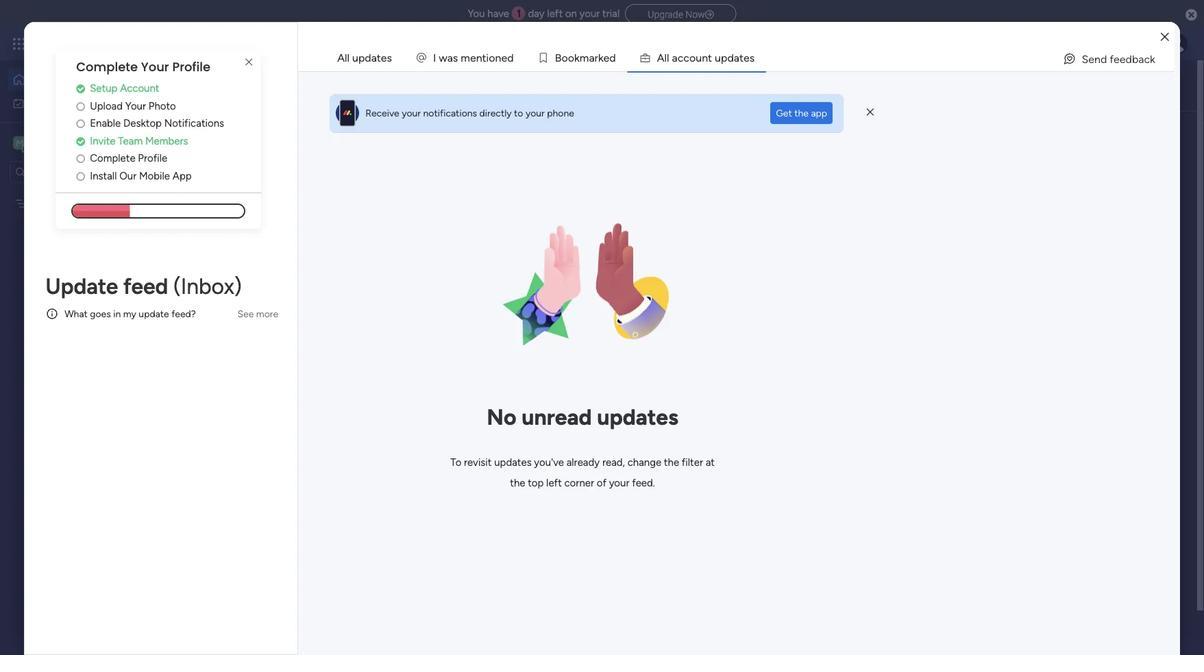 Task type: vqa. For each thing, say whether or not it's contained in the screenshot.
Angle Down image
no



Task type: describe. For each thing, give the bounding box(es) containing it.
3 e from the left
[[604, 51, 610, 64]]

revisit
[[464, 457, 492, 469]]

loplol list box
[[0, 189, 175, 400]]

app
[[811, 107, 827, 119]]

my workspaces
[[245, 543, 333, 557]]

our
[[119, 170, 137, 182]]

d for a l l a c c o u n t u p d a t e s
[[728, 51, 734, 64]]

2 c from the left
[[684, 51, 690, 64]]

my work
[[30, 97, 67, 109]]

2 n from the left
[[495, 51, 501, 64]]

check circle image for setup
[[76, 83, 85, 94]]

complete profile
[[90, 152, 167, 164]]

workspace selection element
[[13, 135, 114, 153]]

your for profile
[[141, 58, 169, 76]]

my work button
[[8, 92, 147, 114]]

tara schultz image
[[1166, 33, 1188, 55]]

of
[[597, 477, 607, 489]]

quickly
[[209, 86, 246, 99]]

already
[[567, 457, 600, 469]]

1 e from the left
[[470, 51, 476, 64]]

setup account link
[[76, 81, 261, 96]]

good afternoon, tara! quickly access your recent boards, inbox and workspaces
[[209, 72, 494, 99]]

enable desktop notifications
[[90, 117, 224, 129]]

2 vertical spatial the
[[510, 477, 525, 489]]

>
[[342, 301, 348, 313]]

work management > main workspace link
[[236, 167, 428, 321]]

0 horizontal spatial workspaces
[[265, 543, 333, 557]]

2 u from the left
[[715, 51, 721, 64]]

0 vertical spatial left
[[547, 8, 563, 20]]

work for monday
[[111, 36, 135, 51]]

1 t from the left
[[482, 51, 486, 64]]

work for my
[[46, 97, 67, 109]]

2 s from the left
[[750, 51, 755, 64]]

updates for no unread updates
[[597, 404, 679, 430]]

main workspace button
[[234, 569, 572, 630]]

read,
[[602, 457, 625, 469]]

3 a from the left
[[672, 51, 678, 64]]

invite for invite team members
[[90, 135, 116, 147]]

lottie animation image
[[473, 174, 692, 393]]

day
[[528, 8, 545, 20]]

b
[[555, 51, 562, 64]]

change
[[628, 457, 662, 469]]

circle o image for enable
[[76, 118, 85, 129]]

invite your teammates and start collaborating
[[329, 469, 554, 482]]

1 o from the left
[[489, 51, 495, 64]]

component image
[[291, 603, 302, 616]]

i w a s m e n t i o n e d
[[433, 51, 514, 64]]

circle o image for upload
[[76, 101, 85, 111]]

main inside workspace selection 'element'
[[32, 136, 56, 149]]

monday work management
[[61, 36, 213, 51]]

complete for complete your profile
[[76, 58, 138, 76]]

0 vertical spatial update feed (inbox)
[[45, 273, 242, 299]]

corner
[[564, 477, 594, 489]]

enable
[[90, 117, 121, 129]]

directly
[[479, 107, 512, 119]]

loplol
[[32, 198, 55, 209]]

your down inbox
[[402, 107, 421, 119]]

workspace inside button
[[320, 584, 380, 599]]

dapulse close image
[[1186, 8, 1197, 22]]

update
[[139, 308, 169, 320]]

feed?
[[171, 308, 196, 320]]

now
[[686, 9, 705, 20]]

0 vertical spatial management
[[138, 36, 213, 51]]

circle o image for install
[[76, 171, 85, 181]]

upgrade now link
[[625, 4, 737, 23]]

w
[[439, 51, 447, 64]]

get the app button
[[771, 102, 833, 124]]

4 e from the left
[[744, 51, 750, 64]]

left inside to revisit updates you've already read, change the filter at the top left corner of your feed.
[[546, 477, 562, 489]]

1 s from the left
[[453, 51, 458, 64]]

b o o k m a r k e d
[[555, 51, 616, 64]]

0 vertical spatial updates
[[352, 51, 392, 64]]

1
[[517, 8, 521, 20]]

all updates link
[[326, 45, 403, 71]]

3 n from the left
[[702, 51, 708, 64]]

to
[[451, 457, 462, 469]]

enable desktop notifications link
[[76, 116, 261, 131]]

invite team members link
[[76, 133, 261, 149]]

main workspace inside workspace selection 'element'
[[32, 136, 112, 149]]

filter
[[682, 457, 703, 469]]

main workspace inside main workspace button
[[291, 584, 380, 599]]

dapulse rightstroke image
[[705, 9, 714, 20]]

see plans
[[240, 38, 281, 50]]

trial
[[603, 8, 620, 20]]

0 horizontal spatial dapulse x slim image
[[241, 54, 257, 71]]

app
[[173, 170, 192, 182]]

team
[[118, 135, 143, 147]]

upgrade now
[[648, 9, 705, 20]]

complete for complete profile
[[90, 152, 135, 164]]

1 k from the left
[[574, 51, 580, 64]]

see for see more
[[237, 308, 254, 320]]

in
[[113, 308, 121, 320]]

d for i w a s m e n t i o n e d
[[507, 51, 514, 64]]

roy mann
[[293, 400, 339, 412]]

your for photo
[[125, 100, 146, 112]]

mann
[[314, 400, 339, 412]]

recent
[[310, 86, 342, 99]]

what goes in my update feed?
[[65, 308, 196, 320]]

upgrade
[[648, 9, 683, 20]]

tara!
[[282, 72, 303, 84]]

workspace inside 'element'
[[58, 136, 112, 149]]

your left teammates
[[359, 469, 382, 482]]

2 k from the left
[[598, 51, 604, 64]]

see plans button
[[221, 34, 287, 54]]

check circle image for invite
[[76, 136, 85, 146]]

inbox
[[384, 86, 411, 99]]

roy
[[293, 400, 311, 412]]

see more
[[237, 308, 278, 320]]

r
[[595, 51, 598, 64]]

lottie animation element
[[473, 174, 692, 393]]

send feedback button
[[1057, 48, 1161, 70]]

1 horizontal spatial update feed (inbox)
[[245, 354, 359, 369]]

upload your photo
[[90, 100, 176, 112]]

3 o from the left
[[568, 51, 574, 64]]

2 d from the left
[[610, 51, 616, 64]]

1 l from the left
[[665, 51, 667, 64]]

1 horizontal spatial the
[[664, 457, 679, 469]]

work management > main workspace
[[260, 301, 420, 313]]

my
[[123, 308, 136, 320]]

2 vertical spatial work
[[260, 301, 281, 313]]

recently
[[245, 140, 295, 155]]

have
[[488, 8, 509, 20]]

Search in workspace field
[[29, 165, 114, 180]]

no
[[487, 404, 517, 430]]

upload
[[90, 100, 123, 112]]

see more button
[[232, 303, 284, 325]]

plans
[[258, 38, 281, 50]]

notifications
[[164, 117, 224, 129]]

4 a from the left
[[734, 51, 740, 64]]

send
[[1082, 52, 1107, 65]]

p
[[721, 51, 728, 64]]

what
[[65, 308, 88, 320]]

mobile
[[139, 170, 170, 182]]

all
[[337, 51, 350, 64]]

notifications
[[423, 107, 477, 119]]

my for my workspaces
[[245, 543, 262, 557]]

0 horizontal spatial feed
[[123, 273, 168, 299]]

complete your profile
[[76, 58, 211, 76]]

4 o from the left
[[690, 51, 696, 64]]

members
[[145, 135, 188, 147]]

m for e
[[461, 51, 470, 64]]

install our mobile app link
[[76, 168, 261, 184]]

my for my work
[[30, 97, 43, 109]]



Task type: locate. For each thing, give the bounding box(es) containing it.
1 horizontal spatial workspaces
[[435, 86, 494, 99]]

1 vertical spatial circle o image
[[76, 171, 85, 181]]

1 vertical spatial feed
[[289, 354, 315, 369]]

2 horizontal spatial d
[[728, 51, 734, 64]]

0 vertical spatial and
[[414, 86, 432, 99]]

your down account
[[125, 100, 146, 112]]

1 vertical spatial main workspace
[[291, 584, 380, 599]]

profile up mobile
[[138, 152, 167, 164]]

1 vertical spatial see
[[237, 308, 254, 320]]

1 vertical spatial update
[[245, 354, 286, 369]]

1 horizontal spatial feed
[[289, 354, 315, 369]]

all updates
[[337, 51, 392, 64]]

work
[[111, 36, 135, 51], [46, 97, 67, 109], [260, 301, 281, 313]]

e right p
[[744, 51, 750, 64]]

main up component image in the left of the page
[[291, 584, 317, 599]]

home button
[[8, 69, 147, 90]]

you've
[[534, 457, 564, 469]]

1 horizontal spatial u
[[715, 51, 721, 64]]

2 horizontal spatial the
[[795, 107, 809, 119]]

see
[[240, 38, 256, 50], [237, 308, 254, 320]]

3 t from the left
[[740, 51, 744, 64]]

1 horizontal spatial dapulse x slim image
[[867, 106, 874, 119]]

m left i
[[461, 51, 470, 64]]

the left the filter
[[664, 457, 679, 469]]

workspace
[[58, 136, 112, 149], [373, 301, 420, 313], [320, 584, 380, 599]]

work inside button
[[46, 97, 67, 109]]

0 horizontal spatial (inbox)
[[173, 273, 242, 299]]

workspace image
[[13, 135, 27, 150]]

1 vertical spatial circle o image
[[76, 153, 85, 164]]

1 vertical spatial work
[[46, 97, 67, 109]]

workspaces up component image in the left of the page
[[265, 543, 333, 557]]

l down upgrade
[[665, 51, 667, 64]]

m left r
[[580, 51, 589, 64]]

1 horizontal spatial d
[[610, 51, 616, 64]]

check circle image left setup
[[76, 83, 85, 94]]

1 vertical spatial my
[[245, 543, 262, 557]]

management up complete your profile
[[138, 36, 213, 51]]

1 horizontal spatial main workspace
[[291, 584, 380, 599]]

1 d from the left
[[507, 51, 514, 64]]

a right a
[[672, 51, 678, 64]]

1 circle o image from the top
[[76, 118, 85, 129]]

main inside button
[[291, 584, 317, 599]]

1 c from the left
[[678, 51, 684, 64]]

get the app
[[776, 107, 827, 119]]

collaborating
[[489, 469, 554, 482]]

0 vertical spatial (inbox)
[[173, 273, 242, 299]]

and down to
[[442, 469, 461, 482]]

s right w
[[453, 51, 458, 64]]

2 e from the left
[[501, 51, 507, 64]]

1 check circle image from the top
[[76, 83, 85, 94]]

1 vertical spatial left
[[546, 477, 562, 489]]

updates
[[352, 51, 392, 64], [597, 404, 679, 430], [494, 457, 532, 469]]

to revisit updates you've already read, change the filter at the top left corner of your feed.
[[451, 457, 715, 489]]

0 vertical spatial check circle image
[[76, 83, 85, 94]]

1 horizontal spatial my
[[245, 543, 262, 557]]

0 vertical spatial invite
[[90, 135, 116, 147]]

afternoon,
[[235, 72, 280, 84]]

1 horizontal spatial invite
[[329, 469, 357, 482]]

your
[[580, 8, 600, 20], [285, 86, 308, 99], [402, 107, 421, 119], [526, 107, 545, 119], [359, 469, 382, 482], [609, 477, 630, 489]]

feed up update
[[123, 273, 168, 299]]

complete up setup
[[76, 58, 138, 76]]

0 vertical spatial profile
[[172, 58, 211, 76]]

0 vertical spatial see
[[240, 38, 256, 50]]

your
[[141, 58, 169, 76], [125, 100, 146, 112]]

dapulse x slim image right app
[[867, 106, 874, 119]]

1 horizontal spatial profile
[[172, 58, 211, 76]]

circle o image inside "upload your photo" link
[[76, 101, 85, 111]]

0 vertical spatial workspaces
[[435, 86, 494, 99]]

update up what
[[45, 273, 118, 299]]

1 horizontal spatial management
[[283, 301, 340, 313]]

0 vertical spatial main workspace
[[32, 136, 112, 149]]

a
[[657, 51, 665, 64]]

select product image
[[12, 37, 26, 51]]

start
[[463, 469, 486, 482]]

updates right 'all'
[[352, 51, 392, 64]]

(inbox) up feed?
[[173, 273, 242, 299]]

your inside to revisit updates you've already read, change the filter at the top left corner of your feed.
[[609, 477, 630, 489]]

i
[[486, 51, 489, 64]]

e right r
[[604, 51, 610, 64]]

0 horizontal spatial s
[[453, 51, 458, 64]]

circle o image
[[76, 118, 85, 129], [76, 171, 85, 181]]

0 horizontal spatial profile
[[138, 152, 167, 164]]

2 check circle image from the top
[[76, 136, 85, 146]]

d right r
[[610, 51, 616, 64]]

check circle image up search in workspace field
[[76, 136, 85, 146]]

circle o image up search in workspace field
[[76, 153, 85, 164]]

unread
[[522, 404, 592, 430]]

0 horizontal spatial my
[[30, 97, 43, 109]]

o
[[489, 51, 495, 64], [562, 51, 568, 64], [568, 51, 574, 64], [690, 51, 696, 64]]

2 horizontal spatial n
[[702, 51, 708, 64]]

0 horizontal spatial t
[[482, 51, 486, 64]]

complete profile link
[[76, 151, 261, 166]]

1 horizontal spatial n
[[495, 51, 501, 64]]

your right on
[[580, 8, 600, 20]]

workspaces
[[435, 86, 494, 99], [265, 543, 333, 557]]

dapulse x slim image up afternoon,
[[241, 54, 257, 71]]

circle o image
[[76, 101, 85, 111], [76, 153, 85, 164]]

a right p
[[734, 51, 740, 64]]

3 d from the left
[[728, 51, 734, 64]]

your right of
[[609, 477, 630, 489]]

check circle image inside setup account link
[[76, 83, 85, 94]]

circle o image for complete
[[76, 153, 85, 164]]

feed.
[[632, 477, 655, 489]]

1 horizontal spatial k
[[598, 51, 604, 64]]

0 vertical spatial the
[[795, 107, 809, 119]]

and inside the good afternoon, tara! quickly access your recent boards, inbox and workspaces
[[414, 86, 432, 99]]

1 vertical spatial management
[[283, 301, 340, 313]]

0 vertical spatial work
[[111, 36, 135, 51]]

tab list
[[326, 44, 1175, 71]]

m for a
[[580, 51, 589, 64]]

t right p
[[740, 51, 744, 64]]

2 vertical spatial updates
[[494, 457, 532, 469]]

n left p
[[702, 51, 708, 64]]

left right "top"
[[546, 477, 562, 489]]

d right i
[[507, 51, 514, 64]]

your inside "upload your photo" link
[[125, 100, 146, 112]]

0 vertical spatial dapulse x slim image
[[241, 54, 257, 71]]

0 vertical spatial my
[[30, 97, 43, 109]]

the right get
[[795, 107, 809, 119]]

1 vertical spatial updates
[[597, 404, 679, 430]]

d
[[507, 51, 514, 64], [610, 51, 616, 64], [728, 51, 734, 64]]

access
[[249, 86, 283, 99]]

m
[[16, 137, 24, 149]]

circle o image left install on the left top of the page
[[76, 171, 85, 181]]

complete
[[76, 58, 138, 76], [90, 152, 135, 164]]

0 horizontal spatial invite
[[90, 135, 116, 147]]

1 horizontal spatial work
[[111, 36, 135, 51]]

l right a
[[667, 51, 669, 64]]

invite team members
[[90, 135, 188, 147]]

o down have
[[489, 51, 495, 64]]

check circle image inside invite team members link
[[76, 136, 85, 146]]

0 horizontal spatial m
[[461, 51, 470, 64]]

1 horizontal spatial updates
[[494, 457, 532, 469]]

circle o image down my work button
[[76, 118, 85, 129]]

1 vertical spatial workspaces
[[265, 543, 333, 557]]

1 vertical spatial workspace
[[373, 301, 420, 313]]

update feed (inbox) up roy
[[245, 354, 359, 369]]

management left >
[[283, 301, 340, 313]]

no unread updates
[[487, 404, 679, 430]]

0 horizontal spatial main workspace
[[32, 136, 112, 149]]

2 horizontal spatial work
[[260, 301, 281, 313]]

send feedback
[[1082, 52, 1156, 65]]

complete up install on the left top of the page
[[90, 152, 135, 164]]

(inbox)
[[173, 273, 242, 299], [318, 354, 359, 369]]

1 vertical spatial main
[[350, 301, 371, 313]]

goes
[[90, 308, 111, 320]]

dialog
[[24, 22, 1180, 655]]

a right b
[[589, 51, 595, 64]]

n left i
[[476, 51, 482, 64]]

2 circle o image from the top
[[76, 153, 85, 164]]

update
[[45, 273, 118, 299], [245, 354, 286, 369]]

1 vertical spatial profile
[[138, 152, 167, 164]]

1 vertical spatial complete
[[90, 152, 135, 164]]

0 vertical spatial circle o image
[[76, 101, 85, 111]]

invite
[[90, 135, 116, 147], [329, 469, 357, 482]]

0 horizontal spatial u
[[696, 51, 702, 64]]

teammates
[[384, 469, 440, 482]]

feed
[[123, 273, 168, 299], [289, 354, 315, 369]]

my
[[30, 97, 43, 109], [245, 543, 262, 557]]

photo
[[149, 100, 176, 112]]

your up setup account link
[[141, 58, 169, 76]]

1 u from the left
[[696, 51, 702, 64]]

2 m from the left
[[580, 51, 589, 64]]

feedback
[[1110, 52, 1156, 65]]

updates up collaborating
[[494, 457, 532, 469]]

updates up change at the right of page
[[597, 404, 679, 430]]

1 circle o image from the top
[[76, 101, 85, 111]]

home
[[32, 74, 58, 85]]

0 vertical spatial workspace
[[58, 136, 112, 149]]

recently visited
[[245, 140, 336, 155]]

1 horizontal spatial m
[[580, 51, 589, 64]]

feed up roy
[[289, 354, 315, 369]]

1 vertical spatial invite
[[329, 469, 357, 482]]

at
[[706, 457, 715, 469]]

u right a
[[715, 51, 721, 64]]

a
[[447, 51, 453, 64], [589, 51, 595, 64], [672, 51, 678, 64], [734, 51, 740, 64]]

on
[[565, 8, 577, 20]]

close image
[[1161, 32, 1169, 42]]

1 horizontal spatial main
[[291, 584, 317, 599]]

1 horizontal spatial s
[[750, 51, 755, 64]]

1 horizontal spatial update
[[245, 354, 286, 369]]

install our mobile app
[[90, 170, 192, 182]]

0 horizontal spatial work
[[46, 97, 67, 109]]

m
[[461, 51, 470, 64], [580, 51, 589, 64]]

2 vertical spatial main
[[291, 584, 317, 599]]

top
[[528, 477, 544, 489]]

you
[[468, 8, 485, 20]]

workspaces up receive your notifications directly to your phone
[[435, 86, 494, 99]]

1 vertical spatial the
[[664, 457, 679, 469]]

tab list containing all updates
[[326, 44, 1175, 71]]

the inside button
[[795, 107, 809, 119]]

1 vertical spatial and
[[442, 469, 461, 482]]

2 horizontal spatial main
[[350, 301, 371, 313]]

2 l from the left
[[667, 51, 669, 64]]

0 horizontal spatial d
[[507, 51, 514, 64]]

0 horizontal spatial management
[[138, 36, 213, 51]]

the
[[795, 107, 809, 119], [664, 457, 679, 469], [510, 477, 525, 489]]

s
[[453, 51, 458, 64], [750, 51, 755, 64]]

profile up setup account link
[[172, 58, 211, 76]]

1 horizontal spatial and
[[442, 469, 461, 482]]

a right i
[[447, 51, 453, 64]]

main workspace up search in workspace field
[[32, 136, 112, 149]]

1 n from the left
[[476, 51, 482, 64]]

0 horizontal spatial main
[[32, 136, 56, 149]]

0 vertical spatial update
[[45, 273, 118, 299]]

the left "top"
[[510, 477, 525, 489]]

o left r
[[562, 51, 568, 64]]

phone
[[547, 107, 574, 119]]

t
[[482, 51, 486, 64], [708, 51, 712, 64], [740, 51, 744, 64]]

see left more
[[237, 308, 254, 320]]

1 vertical spatial update feed (inbox)
[[245, 354, 359, 369]]

profile
[[172, 58, 211, 76], [138, 152, 167, 164]]

my inside button
[[30, 97, 43, 109]]

your down tara!
[[285, 86, 308, 99]]

0 vertical spatial complete
[[76, 58, 138, 76]]

u
[[696, 51, 702, 64], [715, 51, 721, 64]]

1 horizontal spatial t
[[708, 51, 712, 64]]

more
[[256, 308, 278, 320]]

1 vertical spatial your
[[125, 100, 146, 112]]

n
[[476, 51, 482, 64], [495, 51, 501, 64], [702, 51, 708, 64]]

u left p
[[696, 51, 702, 64]]

(inbox) up mann
[[318, 354, 359, 369]]

1 m from the left
[[461, 51, 470, 64]]

your right to
[[526, 107, 545, 119]]

main right >
[[350, 301, 371, 313]]

updates inside to revisit updates you've already read, change the filter at the top left corner of your feed.
[[494, 457, 532, 469]]

n right i
[[495, 51, 501, 64]]

1 a from the left
[[447, 51, 453, 64]]

tab list inside dialog
[[326, 44, 1175, 71]]

check circle image
[[76, 83, 85, 94], [76, 136, 85, 146]]

0 horizontal spatial update feed (inbox)
[[45, 273, 242, 299]]

2 horizontal spatial t
[[740, 51, 744, 64]]

updates for to revisit updates you've already read, change the filter at the top left corner of your feed.
[[494, 457, 532, 469]]

receive your notifications directly to your phone
[[365, 107, 574, 119]]

receive
[[365, 107, 399, 119]]

1 vertical spatial (inbox)
[[318, 354, 359, 369]]

workspaces inside the good afternoon, tara! quickly access your recent boards, inbox and workspaces
[[435, 86, 494, 99]]

t left p
[[708, 51, 712, 64]]

and right inbox
[[414, 86, 432, 99]]

2 o from the left
[[562, 51, 568, 64]]

management
[[138, 36, 213, 51], [283, 301, 340, 313]]

account
[[120, 82, 159, 94]]

update feed (inbox) up update
[[45, 273, 242, 299]]

0 horizontal spatial update
[[45, 273, 118, 299]]

d down "upgrade now" link at the right top
[[728, 51, 734, 64]]

circle o image inside "complete profile" link
[[76, 153, 85, 164]]

1 vertical spatial dapulse x slim image
[[867, 106, 874, 119]]

invite inside invite team members link
[[90, 135, 116, 147]]

e left i
[[470, 51, 476, 64]]

update down more
[[245, 354, 286, 369]]

circle o image inside install our mobile app link
[[76, 171, 85, 181]]

you have 1 day left on your trial
[[468, 8, 620, 20]]

your inside the good afternoon, tara! quickly access your recent boards, inbox and workspaces
[[285, 86, 308, 99]]

left left on
[[547, 8, 563, 20]]

2 horizontal spatial updates
[[597, 404, 679, 430]]

main right workspace image on the top left of page
[[32, 136, 56, 149]]

(inbox) inside dialog
[[173, 273, 242, 299]]

1 vertical spatial check circle image
[[76, 136, 85, 146]]

2 circle o image from the top
[[76, 171, 85, 181]]

0 vertical spatial circle o image
[[76, 118, 85, 129]]

circle o image inside the enable desktop notifications link
[[76, 118, 85, 129]]

0 horizontal spatial and
[[414, 86, 432, 99]]

option
[[0, 191, 175, 194]]

0 vertical spatial feed
[[123, 273, 168, 299]]

0 horizontal spatial n
[[476, 51, 482, 64]]

dapulse x slim image
[[241, 54, 257, 71], [867, 106, 874, 119]]

2 t from the left
[[708, 51, 712, 64]]

invite for invite your teammates and start collaborating
[[329, 469, 357, 482]]

s right p
[[750, 51, 755, 64]]

0 horizontal spatial updates
[[352, 51, 392, 64]]

0 vertical spatial your
[[141, 58, 169, 76]]

t right w
[[482, 51, 486, 64]]

setup
[[90, 82, 118, 94]]

2 a from the left
[[589, 51, 595, 64]]

see for see plans
[[240, 38, 256, 50]]

main workspace up component image in the left of the page
[[291, 584, 380, 599]]

left
[[547, 8, 563, 20], [546, 477, 562, 489]]

o left p
[[690, 51, 696, 64]]

circle o image left upload
[[76, 101, 85, 111]]

a l l a c c o u n t u p d a t e s
[[657, 51, 755, 64]]

o right b
[[568, 51, 574, 64]]

dialog containing update feed
[[24, 22, 1180, 655]]

c
[[678, 51, 684, 64], [684, 51, 690, 64]]

see left plans
[[240, 38, 256, 50]]

e right i
[[501, 51, 507, 64]]

monday
[[61, 36, 108, 51]]



